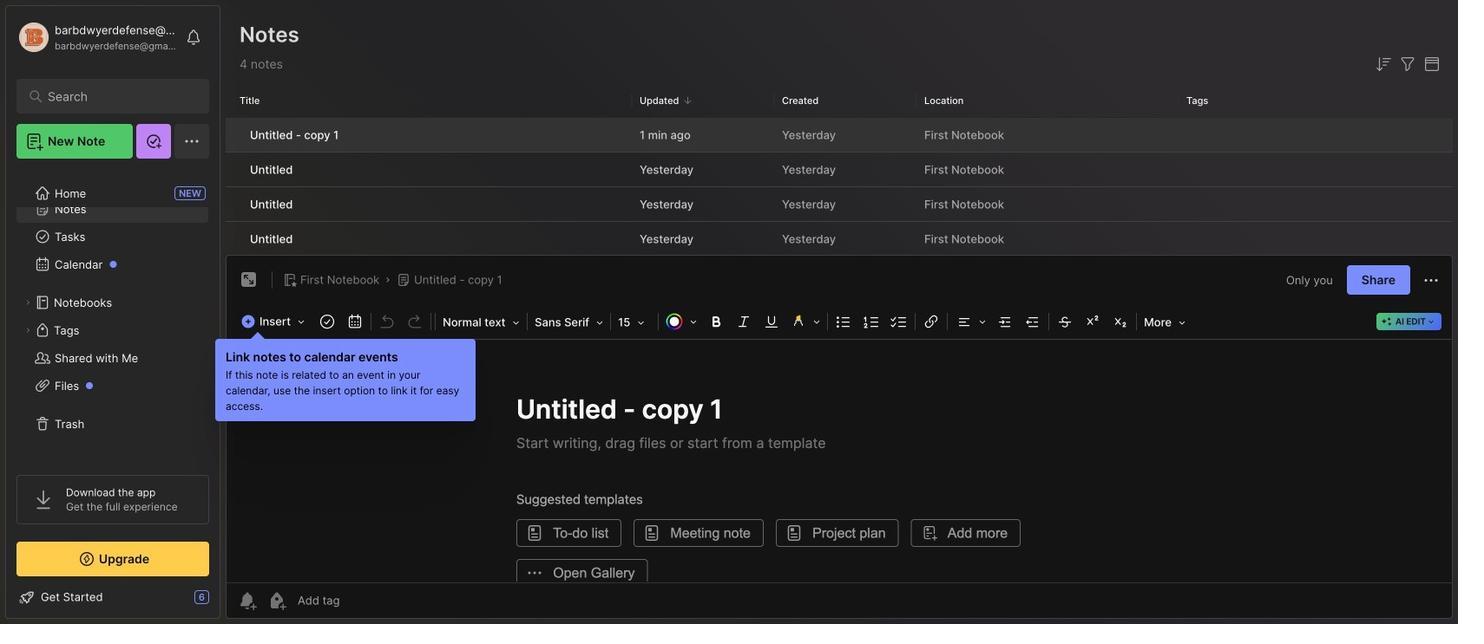 Task type: locate. For each thing, give the bounding box(es) containing it.
bold image
[[704, 310, 728, 334]]

expand tags image
[[23, 325, 33, 336]]

calendar event image
[[343, 310, 367, 334]]

Search text field
[[48, 89, 186, 105]]

font color image
[[661, 310, 702, 334]]

Note Editor text field
[[227, 339, 1452, 583]]

expand note image
[[239, 270, 260, 291]]

row group
[[226, 118, 1453, 258]]

underline image
[[760, 310, 784, 334]]

none search field inside the main element
[[48, 86, 186, 107]]

bulleted list image
[[832, 310, 856, 334]]

italic image
[[732, 310, 756, 334]]

more image
[[1139, 311, 1191, 333]]

main element
[[0, 0, 226, 625]]

insert image
[[237, 311, 313, 333]]

font size image
[[613, 311, 656, 333]]

outdent image
[[1021, 310, 1045, 334]]

superscript image
[[1081, 310, 1105, 334]]

None search field
[[48, 86, 186, 107]]

note window element
[[226, 255, 1453, 620]]

tree
[[6, 168, 220, 460]]

strikethrough image
[[1053, 310, 1077, 334]]

numbered list image
[[859, 310, 884, 334]]



Task type: vqa. For each thing, say whether or not it's contained in the screenshot.
Superscript icon
yes



Task type: describe. For each thing, give the bounding box(es) containing it.
insert link image
[[919, 310, 944, 334]]

highlight image
[[786, 310, 826, 334]]

add tag image
[[266, 591, 287, 612]]

expand notebooks image
[[23, 298, 33, 308]]

task image
[[315, 310, 339, 334]]

subscript image
[[1108, 310, 1133, 334]]

heading level image
[[438, 311, 525, 333]]

checklist image
[[887, 310, 911, 334]]

indent image
[[993, 310, 1017, 334]]

add a reminder image
[[237, 591, 258, 612]]

alignment image
[[950, 310, 991, 334]]

tree inside the main element
[[6, 168, 220, 460]]

font family image
[[530, 311, 609, 333]]



